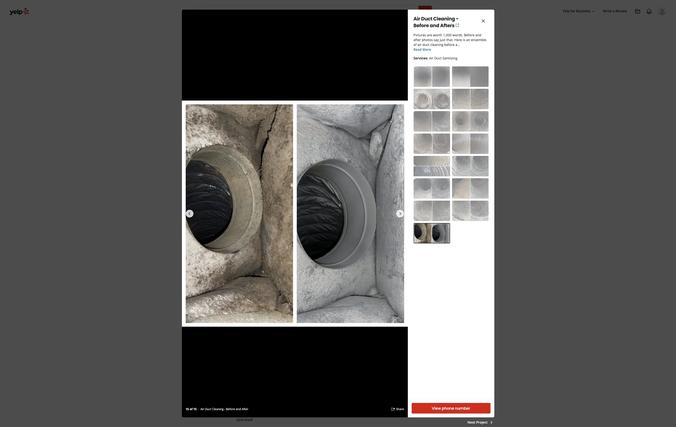 Task type: describe. For each thing, give the bounding box(es) containing it.
airductchimneydryervent.com
[[392, 142, 451, 148]]

15 inside air duct cleaning - before and afters 15 photos
[[201, 261, 205, 266]]

women-
[[237, 405, 252, 411]]

view service area
[[392, 170, 426, 175]]

0 vertical spatial call
[[419, 122, 426, 128]]

business inside button
[[577, 9, 591, 13]]

24 external link v2 image
[[466, 142, 472, 148]]

is inside pictures are worth 1,000 words. before and after photos say just that. here is an ensemble of air duct cleaning before a... read more
[[463, 38, 466, 42]]

write a review link
[[602, 7, 630, 16]]

prevails.
[[379, 144, 392, 149]]

details
[[433, 122, 446, 128]]

afters for air duct cleaning - before and afters
[[441, 22, 455, 29]]

area
[[417, 170, 426, 175]]

photos inside air duct return cleaning 4 photos
[[296, 261, 307, 266]]

business for updates from this business
[[246, 114, 267, 121]]

view for view phone number
[[432, 406, 441, 411]]

business for portfolio from the business
[[243, 174, 264, 181]]

duct for air duct return cleaning 4 photos
[[300, 255, 309, 260]]

air for air duct cleaning - before and after
[[201, 407, 204, 411]]

heat
[[350, 144, 357, 149]]

suggest an edit
[[422, 186, 450, 191]]

contact inside 'air duct cleaning - contact cleaning methods'
[[377, 131, 393, 136]]

skip
[[406, 231, 412, 236]]

is dryer vent cleaning important to do regularly?
[[236, 131, 289, 142]]

an inside button
[[437, 186, 442, 191]]

search image
[[423, 9, 428, 15]]

0 vertical spatial the
[[234, 174, 242, 181]]

cleaning…
[[353, 149, 368, 154]]

locally owned & operated
[[201, 405, 227, 417]]

duct for air duct cleaning - before and afters
[[422, 15, 433, 22]]

request for "request a call" button
[[418, 219, 434, 224]]

(512) 699-5222
[[392, 156, 419, 161]]

number
[[456, 406, 471, 411]]

read more button
[[414, 47, 432, 52]]

write
[[604, 9, 613, 13]]

sponsored
[[268, 175, 288, 180]]

request a quote inside button
[[416, 78, 448, 83]]

yelp
[[563, 9, 570, 13]]

is inside dryer vent cleaning is crucial home maintenance.…
[[267, 144, 270, 149]]

is dryer vent cleaning important to do regularly? image
[[201, 127, 232, 158]]

dryer inside dryer vent cleaning is crucial home maintenance.…
[[236, 144, 245, 149]]

and inside "air duct cleaning - before and afters"
[[430, 22, 440, 29]]

request a quote button
[[392, 75, 472, 86]]

4
[[294, 261, 295, 266]]

air for air duct cleaning - before and afters 15 photos
[[201, 255, 206, 260]]

view phone number button
[[412, 403, 491, 414]]

cleaning inside dryer vent cleaning is crucial home maintenance.…
[[254, 144, 267, 149]]

are
[[427, 33, 433, 37]]

before for air duct cleaning - before and after
[[226, 407, 235, 411]]

for for yelp
[[571, 9, 576, 13]]

vent
[[252, 131, 261, 136]]

more for methods
[[377, 149, 386, 154]]

next project button
[[468, 420, 495, 426]]

quote
[[449, 89, 457, 93]]

next project
[[468, 420, 488, 425]]

air duct return cleaning 4 photos
[[294, 255, 341, 266]]

it's
[[414, 236, 418, 240]]

recently
[[421, 89, 432, 93]]

duct for air duct cleaning - before and after
[[205, 407, 211, 411]]

0 horizontal spatial service
[[402, 170, 416, 175]]

skip the back and forth and talk when it's convenient
[[406, 231, 450, 240]]

next image
[[372, 140, 377, 145]]

here
[[455, 38, 463, 42]]

business
[[414, 206, 436, 212]]

0 vertical spatial request a quote
[[392, 45, 448, 54]]

have the business call you
[[392, 206, 455, 212]]

locally
[[201, 405, 214, 411]]

requested
[[432, 89, 446, 93]]

maintenance.…
[[236, 149, 260, 154]]

cleaning inside air duct return cleaning 4 photos
[[324, 255, 341, 260]]

after
[[414, 38, 421, 42]]

write a review
[[604, 9, 628, 13]]

quote inside button
[[436, 78, 448, 83]]

and inside texas heat and humidity prevails. contact cleaning…
[[357, 144, 363, 149]]

this
[[235, 114, 245, 121]]

before for air duct cleaning - before and afters
[[414, 22, 429, 29]]

view for view service area
[[392, 170, 401, 175]]

and inside pictures are worth 1,000 words. before and after photos say just that. here is an ensemble of air duct cleaning before a... read more
[[476, 33, 482, 37]]

24 close v2 image
[[481, 18, 487, 24]]

suggest an edit button
[[392, 183, 472, 194]]

vent
[[246, 144, 253, 149]]

updates from this business element
[[193, 106, 404, 158]]

just
[[440, 38, 446, 42]]

- for air duct cleaning - before and afters 15 photos
[[235, 255, 236, 260]]

143 locals recently requested a quote
[[407, 89, 457, 93]]

air duct cleaning - before and after
[[201, 407, 249, 411]]

1 vertical spatial call
[[438, 219, 446, 224]]

& for locally
[[204, 411, 207, 417]]

response
[[392, 61, 405, 65]]

1 horizontal spatial service
[[429, 110, 443, 115]]

view service area link
[[392, 170, 426, 175]]

a for request a quote button
[[433, 78, 435, 83]]

to
[[257, 136, 261, 142]]

duct for air duct cleaning - contact cleaning methods
[[346, 131, 355, 136]]

share button
[[391, 407, 404, 412]]

(512)
[[392, 156, 401, 161]]

suggest
[[422, 186, 436, 191]]

back
[[418, 231, 424, 236]]

24 phone v2 image
[[466, 156, 472, 162]]

24 directions v2 image
[[466, 170, 472, 175]]

read more for do
[[261, 149, 278, 154]]

texas heat and humidity prevails. contact cleaning…
[[340, 144, 392, 154]]

1,000
[[444, 33, 452, 37]]

call
[[437, 206, 445, 212]]

a...
[[456, 42, 461, 47]]

next
[[468, 420, 476, 425]]

24 pencil v2 image
[[414, 186, 420, 191]]

services : air duct sanitizing
[[414, 56, 458, 60]]

dryer vent cleaning is crucial home maintenance.…
[[236, 144, 291, 154]]

cleaning inside air duct cleaning - before and afters 15 photos
[[217, 255, 234, 260]]

yelp for business button
[[562, 7, 598, 16]]

0 vertical spatial request
[[392, 45, 420, 54]]

air duct cleaning - contact cleaning methods image
[[305, 127, 336, 158]]

air for air duct cleaning - before and afters
[[414, 15, 421, 22]]

read for methods
[[369, 149, 376, 154]]

talk
[[445, 231, 450, 236]]

5222
[[410, 156, 419, 161]]



Task type: vqa. For each thing, say whether or not it's contained in the screenshot.
call
yes



Task type: locate. For each thing, give the bounding box(es) containing it.
air inside 'air duct cleaning - contact cleaning methods'
[[340, 131, 345, 136]]

- for air duct cleaning - before and afters
[[456, 15, 459, 22]]

say
[[434, 38, 439, 42]]

& right after
[[250, 411, 253, 417]]

0 vertical spatial is
[[463, 38, 466, 42]]

1 horizontal spatial cleaning
[[431, 42, 444, 47]]

call down call
[[438, 219, 446, 224]]

1 vertical spatial dryer
[[236, 144, 245, 149]]

owned inside women- owned & operated
[[237, 411, 249, 417]]

0 vertical spatial afters
[[441, 22, 455, 29]]

- for air duct cleaning - contact cleaning methods
[[374, 131, 376, 136]]

None search field
[[199, 6, 433, 17]]

1 vertical spatial request a quote
[[416, 78, 448, 83]]

request a call button
[[392, 216, 472, 227]]

0 vertical spatial dryer
[[240, 131, 251, 136]]

is right here
[[463, 38, 466, 42]]

from
[[222, 114, 234, 121]]

you
[[446, 206, 455, 212]]

words.
[[453, 33, 464, 37]]

for
[[571, 9, 576, 13], [427, 122, 432, 128]]

0 horizontal spatial read
[[261, 149, 268, 154]]

- for air duct cleaning - before and after
[[225, 407, 226, 411]]

0 horizontal spatial owned
[[215, 405, 227, 411]]

0 horizontal spatial 15
[[186, 407, 189, 411]]

2 read from the left
[[369, 149, 376, 154]]

business categories element
[[199, 17, 667, 31]]

the right 24 chevron right v2 image
[[406, 206, 413, 212]]

request for request a quote button
[[416, 78, 432, 83]]

home
[[282, 144, 291, 149]]

1 vertical spatial view
[[432, 406, 441, 411]]

of left locally in the bottom of the page
[[190, 407, 193, 411]]

0 horizontal spatial cleaning
[[254, 144, 267, 149]]

0 vertical spatial owned
[[215, 405, 227, 411]]

do
[[262, 136, 267, 142]]

an inside pictures are worth 1,000 words. before and after photos say just that. here is an ensemble of air duct cleaning before a... read more
[[467, 38, 471, 42]]

0 horizontal spatial &
[[204, 411, 207, 417]]

review
[[616, 9, 628, 13]]

air inside "air duct cleaning - before and afters"
[[414, 15, 421, 22]]

owned for women-
[[237, 411, 249, 417]]

-
[[456, 15, 459, 22], [374, 131, 376, 136], [235, 255, 236, 260], [225, 407, 226, 411]]

before inside air duct cleaning - before and afters 15 photos
[[237, 255, 250, 260]]

cleaning down say
[[431, 42, 444, 47]]

owned right locally in the bottom of the page
[[215, 405, 227, 411]]

pictures are worth 1,000 words. before and after photos say just that. here is an ensemble of air duct cleaning before a... read more
[[414, 33, 487, 52]]

1 vertical spatial quote
[[436, 78, 448, 83]]

request up time
[[392, 45, 420, 54]]

operated for locally
[[208, 411, 224, 417]]

more down the "crucial"
[[269, 149, 278, 154]]

business logo image
[[201, 40, 225, 64]]

& inside locally owned & operated
[[204, 411, 207, 417]]

is
[[236, 131, 239, 136]]

read more down humidity
[[369, 149, 386, 154]]

response time
[[392, 61, 412, 65]]

1 vertical spatial operated
[[237, 417, 253, 422]]

the inside skip the back and forth and talk when it's convenient
[[412, 231, 417, 236]]

for right yelp
[[571, 9, 576, 13]]

0 horizontal spatial is
[[267, 144, 270, 149]]

2 horizontal spatial 15
[[201, 261, 205, 266]]

for for call
[[427, 122, 432, 128]]

time
[[406, 61, 412, 65]]

24 chevron right v2 image
[[398, 211, 404, 216]]

an left edit
[[437, 186, 442, 191]]

projects image
[[635, 9, 641, 14]]

a for 'write a review' link
[[613, 9, 615, 13]]

afters inside air duct cleaning - before and afters 15 photos
[[259, 255, 271, 260]]

air inside air duct return cleaning 4 photos
[[294, 255, 299, 260]]

0 horizontal spatial an
[[437, 186, 442, 191]]

photos
[[206, 261, 216, 266], [296, 261, 307, 266]]

regularly?
[[268, 136, 289, 142]]

read for do
[[261, 149, 268, 154]]

a
[[613, 9, 615, 13], [421, 45, 426, 54], [433, 78, 435, 83], [447, 89, 449, 93], [435, 219, 437, 224]]

photos
[[422, 38, 433, 42]]

0 vertical spatial operated
[[208, 411, 224, 417]]

1 horizontal spatial 15
[[194, 407, 197, 411]]

photos inside air duct cleaning - before and afters 15 photos
[[206, 261, 216, 266]]

owned inside locally owned & operated
[[215, 405, 227, 411]]

share
[[397, 407, 404, 411]]

user actions element
[[560, 6, 674, 36]]

2 vertical spatial the
[[412, 231, 417, 236]]

air for air duct cleaning - contact cleaning methods
[[340, 131, 345, 136]]

request a quote
[[392, 45, 448, 54], [416, 78, 448, 83]]

air for air duct return cleaning 4 photos
[[294, 255, 299, 260]]

for left details at the top
[[427, 122, 432, 128]]

2 vertical spatial request
[[418, 219, 434, 224]]

contact up the prevails.
[[377, 131, 393, 136]]

texas
[[340, 144, 349, 149]]

1 read from the left
[[261, 149, 268, 154]]

the
[[234, 174, 242, 181], [406, 206, 413, 212], [412, 231, 417, 236]]

1 horizontal spatial afters
[[441, 22, 455, 29]]

1 more from the left
[[269, 149, 278, 154]]

0 vertical spatial service
[[429, 110, 443, 115]]

operated
[[208, 411, 224, 417], [237, 417, 253, 422]]

cleaning inside pictures are worth 1,000 words. before and after photos say just that. here is an ensemble of air duct cleaning before a... read more
[[431, 42, 444, 47]]

contact down texas
[[340, 149, 352, 154]]

the for skip
[[412, 231, 417, 236]]

a for "request a call" button
[[435, 219, 437, 224]]

view left phone
[[432, 406, 441, 411]]

dryer
[[240, 131, 251, 136], [236, 144, 245, 149]]

16 chevron down v2 image
[[592, 9, 596, 13]]

2 vertical spatial business
[[243, 174, 264, 181]]

0 vertical spatial of
[[414, 42, 417, 47]]

1 vertical spatial cleaning
[[254, 144, 267, 149]]

for inside the user actions element
[[571, 9, 576, 13]]

0 horizontal spatial operated
[[208, 411, 224, 417]]

1 horizontal spatial is
[[463, 38, 466, 42]]

18 share image
[[391, 407, 396, 411]]

convenient
[[419, 236, 435, 240]]

when
[[406, 236, 414, 240]]

0 horizontal spatial contact
[[340, 149, 352, 154]]

15
[[201, 261, 205, 266], [186, 407, 189, 411], [194, 407, 197, 411]]

& inside women- owned & operated
[[250, 411, 253, 417]]

return
[[310, 255, 323, 260]]

24 chevron right v2 image
[[489, 420, 495, 425]]

air duct cleaning - before and afters 15 photos
[[201, 255, 271, 266]]

operated down after
[[237, 417, 253, 422]]

duct inside air duct return cleaning 4 photos
[[300, 255, 309, 260]]

air duct cleaning - before and afters
[[414, 15, 459, 29]]

16 external link v2 image
[[456, 23, 460, 27]]

duct inside "air duct cleaning - before and afters"
[[422, 15, 433, 22]]

1 horizontal spatial contact
[[377, 131, 393, 136]]

an
[[467, 38, 471, 42], [437, 186, 442, 191]]

duct inside air duct cleaning - before and afters 15 photos
[[207, 255, 216, 260]]

call for details button
[[392, 120, 472, 130]]

1 & from the left
[[204, 411, 207, 417]]

2 read more from the left
[[369, 149, 386, 154]]

2 photos from the left
[[296, 261, 307, 266]]

worth
[[433, 33, 443, 37]]

locals
[[413, 89, 420, 93]]

request down business
[[418, 219, 434, 224]]

143
[[407, 89, 412, 93]]

duct
[[422, 15, 433, 22], [435, 56, 442, 60], [346, 131, 355, 136], [207, 255, 216, 260], [300, 255, 309, 260], [205, 407, 211, 411]]

the right skip
[[412, 231, 417, 236]]

duct for air duct cleaning - before and afters 15 photos
[[207, 255, 216, 260]]

0 vertical spatial business
[[577, 9, 591, 13]]

1 vertical spatial business
[[246, 114, 267, 121]]

operated for women-
[[237, 417, 253, 422]]

0 vertical spatial view
[[392, 170, 401, 175]]

call
[[419, 122, 426, 128], [438, 219, 446, 224]]

call down a at the right of page
[[419, 122, 426, 128]]

1 horizontal spatial an
[[467, 38, 471, 42]]

of left air
[[414, 42, 417, 47]]

owned down women-
[[237, 411, 249, 417]]

of inside pictures are worth 1,000 words. before and after photos say just that. here is an ensemble of air duct cleaning before a... read more
[[414, 42, 417, 47]]

& for women-
[[250, 411, 253, 417]]

duct inside 'air duct cleaning - contact cleaning methods'
[[346, 131, 355, 136]]

read down do
[[261, 149, 268, 154]]

of
[[414, 42, 417, 47], [190, 407, 193, 411]]

dryer inside is dryer vent cleaning important to do regularly?
[[240, 131, 251, 136]]

service left area at the right of the page
[[402, 170, 416, 175]]

portfolio from the business
[[201, 174, 264, 181]]

quote up requested
[[436, 78, 448, 83]]

project
[[477, 420, 488, 425]]

air inside air duct cleaning - before and afters 15 photos
[[201, 255, 206, 260]]

contact inside texas heat and humidity prevails. contact cleaning…
[[340, 149, 352, 154]]

1 horizontal spatial for
[[571, 9, 576, 13]]

before inside pictures are worth 1,000 words. before and after photos say just that. here is an ensemble of air duct cleaning before a... read more
[[465, 33, 475, 37]]

2 & from the left
[[250, 411, 253, 417]]

1 vertical spatial contact
[[340, 149, 352, 154]]

updates from this business
[[201, 114, 267, 121]]

call for details
[[419, 122, 446, 128]]

request up 'recently'
[[416, 78, 432, 83]]

methods
[[358, 136, 375, 142]]

1 horizontal spatial of
[[414, 42, 417, 47]]

updates
[[201, 114, 221, 121]]

1 horizontal spatial operated
[[237, 417, 253, 422]]

0 vertical spatial for
[[571, 9, 576, 13]]

1 horizontal spatial photos
[[296, 261, 307, 266]]

0 horizontal spatial more
[[269, 149, 278, 154]]

24 chevron left v2 image
[[187, 211, 192, 216]]

dryer up important
[[240, 131, 251, 136]]

read down humidity
[[369, 149, 376, 154]]

0 horizontal spatial view
[[392, 170, 401, 175]]

0 horizontal spatial photos
[[206, 261, 216, 266]]

portfolio
[[201, 174, 221, 181]]

0 vertical spatial quote
[[427, 45, 448, 54]]

1 horizontal spatial read more
[[369, 149, 386, 154]]

1 horizontal spatial owned
[[237, 411, 249, 417]]

afters inside "air duct cleaning - before and afters"
[[441, 22, 455, 29]]

portfolio from the business element
[[0, 0, 677, 427]]

and inside air duct cleaning - before and afters 15 photos
[[251, 255, 258, 260]]

1 vertical spatial for
[[427, 122, 432, 128]]

- inside air duct cleaning - before and afters 15 photos
[[235, 255, 236, 260]]

view inside button
[[432, 406, 441, 411]]

0 vertical spatial cleaning
[[431, 42, 444, 47]]

pictures
[[414, 33, 427, 37]]

1 photos from the left
[[206, 261, 216, 266]]

1 vertical spatial the
[[406, 206, 413, 212]]

before inside "air duct cleaning - before and afters"
[[414, 22, 429, 29]]

afters for air duct cleaning - before and afters 15 photos
[[259, 255, 271, 260]]

0 horizontal spatial read more
[[261, 149, 278, 154]]

view down (512)
[[392, 170, 401, 175]]

quote up services : air duct sanitizing
[[427, 45, 448, 54]]

sanitizing
[[443, 56, 458, 60]]

0 horizontal spatial afters
[[259, 255, 271, 260]]

owned for locally
[[215, 405, 227, 411]]

0 horizontal spatial call
[[419, 122, 426, 128]]

service right a at the right of page
[[429, 110, 443, 115]]

1 vertical spatial an
[[437, 186, 442, 191]]

1 read more from the left
[[261, 149, 278, 154]]

edit
[[443, 186, 450, 191]]

request a call
[[418, 219, 446, 224]]

is
[[463, 38, 466, 42], [267, 144, 270, 149]]

the right from
[[234, 174, 242, 181]]

2 more from the left
[[377, 149, 386, 154]]

699-
[[402, 156, 410, 161]]

- inside 'air duct cleaning - contact cleaning methods'
[[374, 131, 376, 136]]

important
[[236, 136, 256, 142]]

schedule a service today
[[406, 110, 456, 115]]

is left the "crucial"
[[267, 144, 270, 149]]

crucial
[[271, 144, 281, 149]]

0 vertical spatial an
[[467, 38, 471, 42]]

notifications image
[[647, 9, 653, 14]]

1 vertical spatial service
[[402, 170, 416, 175]]

cleaning down the to
[[254, 144, 267, 149]]

cleaning inside "air duct cleaning - before and afters"
[[434, 15, 456, 22]]

& down locally in the bottom of the page
[[204, 411, 207, 417]]

request
[[392, 45, 420, 54], [416, 78, 432, 83], [418, 219, 434, 224]]

before
[[445, 42, 455, 47]]

previous image
[[204, 140, 209, 145]]

1 horizontal spatial more
[[377, 149, 386, 154]]

cleaning inside is dryer vent cleaning important to do regularly?
[[261, 131, 279, 136]]

read more down the "crucial"
[[261, 149, 278, 154]]

read
[[414, 47, 422, 52]]

duct
[[423, 42, 430, 47]]

phone
[[442, 406, 455, 411]]

an right here
[[467, 38, 471, 42]]

airductchimneydryervent.com link
[[392, 142, 451, 148]]

more for do
[[269, 149, 278, 154]]

operated inside locally owned & operated
[[208, 411, 224, 417]]

from
[[222, 174, 233, 181]]

today
[[444, 110, 456, 115]]

1 vertical spatial is
[[267, 144, 270, 149]]

the for have
[[406, 206, 413, 212]]

cleaning
[[434, 15, 456, 22], [261, 131, 279, 136], [356, 131, 373, 136], [340, 136, 357, 142], [217, 255, 234, 260], [324, 255, 341, 260], [212, 407, 224, 411]]

1 vertical spatial of
[[190, 407, 193, 411]]

1 horizontal spatial read
[[369, 149, 376, 154]]

0 horizontal spatial of
[[190, 407, 193, 411]]

1 horizontal spatial &
[[250, 411, 253, 417]]

operated down locally in the bottom of the page
[[208, 411, 224, 417]]

air
[[418, 42, 422, 47]]

0 horizontal spatial for
[[427, 122, 432, 128]]

100%
[[433, 66, 443, 71]]

- inside "air duct cleaning - before and afters"
[[456, 15, 459, 22]]

view phone number
[[432, 406, 471, 411]]

before for air duct cleaning - before and afters 15 photos
[[237, 255, 250, 260]]

16 info v2 image
[[289, 176, 293, 180]]

15 of 15
[[186, 407, 197, 411]]

1 vertical spatial owned
[[237, 411, 249, 417]]

services
[[414, 56, 428, 60]]

ensemble
[[472, 38, 487, 42]]

contact
[[377, 131, 393, 136], [340, 149, 352, 154]]

1 vertical spatial afters
[[259, 255, 271, 260]]

more down the prevails.
[[377, 149, 386, 154]]

1 horizontal spatial view
[[432, 406, 441, 411]]

dryer left vent
[[236, 144, 245, 149]]

read more for methods
[[369, 149, 386, 154]]

0 vertical spatial contact
[[377, 131, 393, 136]]

1 vertical spatial request
[[416, 78, 432, 83]]

air duct cleaning - contact cleaning methods
[[340, 131, 393, 142]]

1 horizontal spatial call
[[438, 219, 446, 224]]



